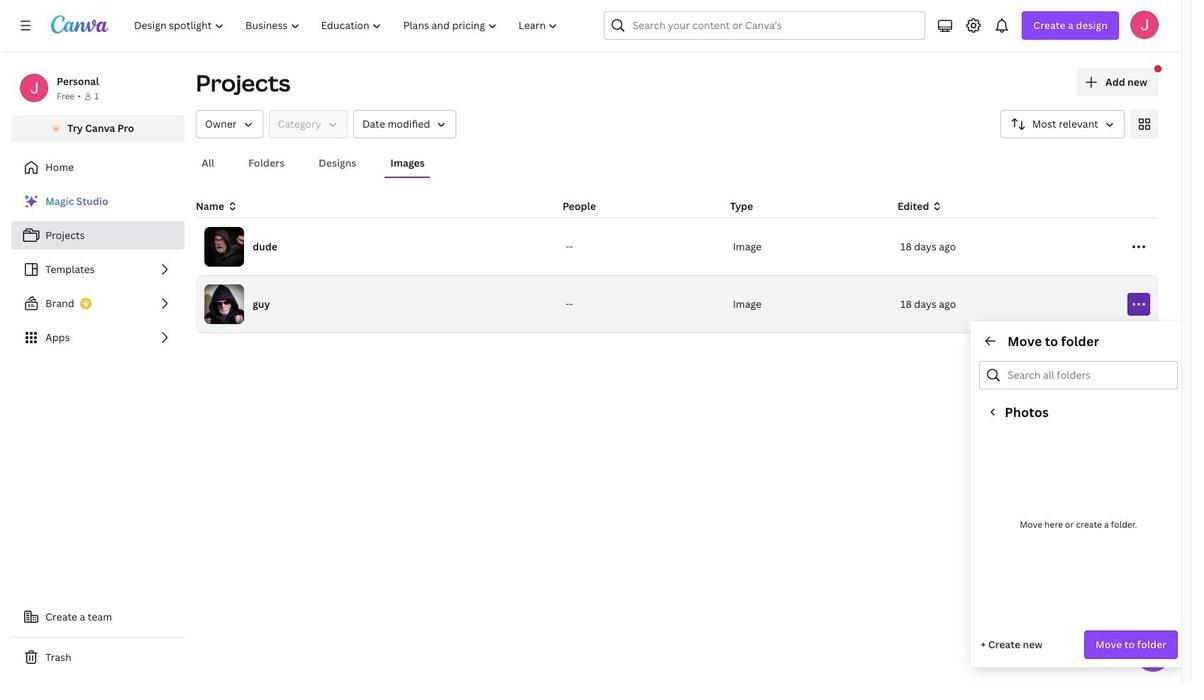 Task type: describe. For each thing, give the bounding box(es) containing it.
Search search field
[[633, 12, 897, 39]]

james peterson image
[[1131, 11, 1159, 39]]

Category button
[[269, 110, 348, 138]]

Sort by button
[[1000, 110, 1125, 138]]

Owner button
[[196, 110, 263, 138]]



Task type: locate. For each thing, give the bounding box(es) containing it.
Search all folders search field
[[1008, 362, 1169, 389]]

list
[[11, 187, 185, 352]]

Date modified button
[[353, 110, 456, 138]]

None search field
[[604, 11, 926, 40]]

top level navigation element
[[125, 11, 570, 40]]



Task type: vqa. For each thing, say whether or not it's contained in the screenshot.
'(7)'
no



